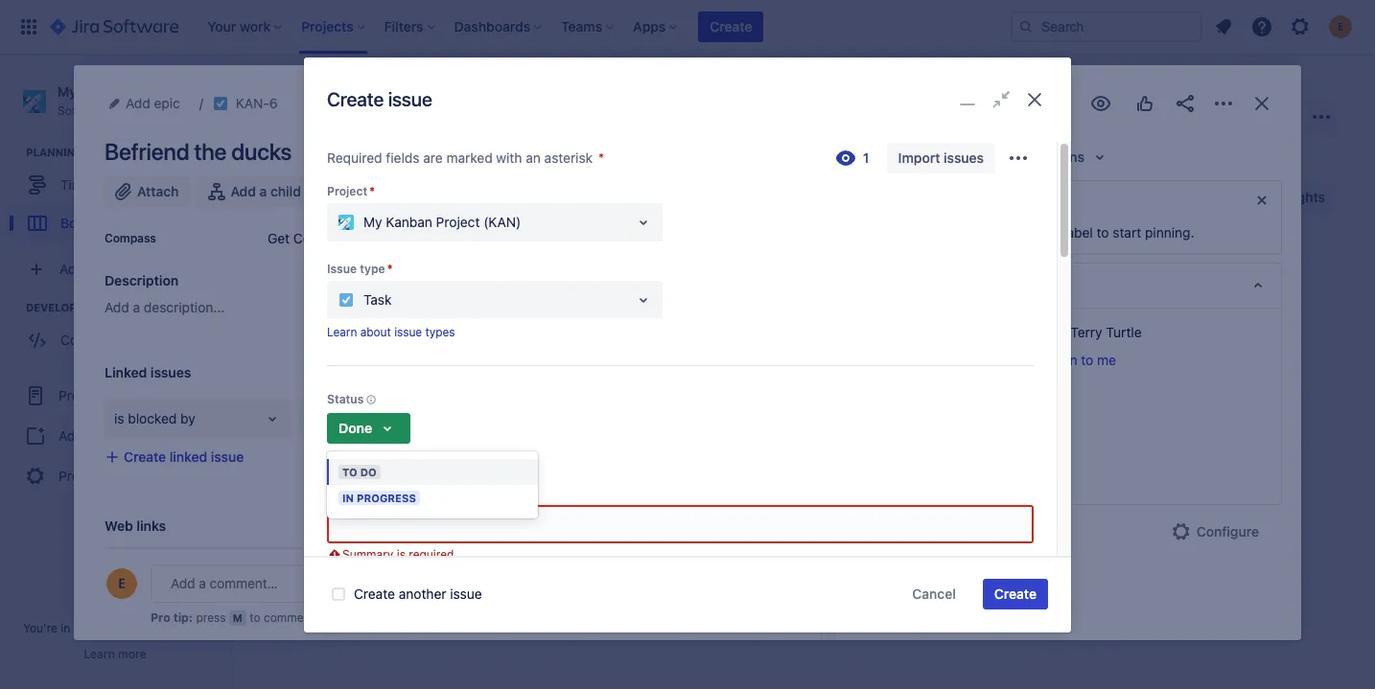 Task type: describe. For each thing, give the bounding box(es) containing it.
project pages link
[[8, 375, 222, 417]]

project inside "link"
[[415, 80, 459, 96]]

issue inside button
[[419, 183, 452, 199]]

link issue
[[389, 183, 452, 199]]

kan-6 link
[[236, 92, 278, 115]]

add shortcut
[[58, 427, 139, 444]]

1 vertical spatial 12
[[929, 544, 942, 558]]

learn for learn more
[[84, 647, 115, 662]]

description...
[[144, 299, 225, 316]]

is for required
[[397, 547, 406, 562]]

progress
[[357, 492, 416, 504]]

text
[[486, 556, 508, 571]]

board
[[60, 215, 97, 231]]

my for my kanban project
[[342, 80, 361, 96]]

kan
[[270, 117, 316, 144]]

label
[[1064, 224, 1093, 241]]

me
[[1097, 352, 1116, 368]]

create linked issue
[[124, 449, 244, 465]]

create banner
[[0, 0, 1375, 54]]

0 horizontal spatial to do
[[283, 263, 319, 277]]

issue right linked
[[211, 449, 244, 465]]

upon
[[471, 452, 494, 464]]

learn about issue types
[[327, 325, 455, 339]]

0 vertical spatial cancel button
[[901, 579, 967, 610]]

1 horizontal spatial project
[[169, 621, 207, 636]]

project settings
[[58, 468, 156, 484]]

my kanban project link
[[342, 77, 459, 100]]

* down issue's
[[383, 486, 388, 500]]

create for create linked issue
[[124, 449, 166, 465]]

are
[[423, 149, 443, 166]]

this
[[327, 452, 347, 464]]

create another issue
[[354, 586, 482, 602]]

types
[[425, 325, 455, 339]]

insights
[[1275, 189, 1325, 205]]

create column image
[[1084, 251, 1107, 274]]

pro
[[151, 611, 170, 625]]

in
[[61, 621, 70, 636]]

add for add shortcut
[[58, 427, 83, 444]]

summary for summary *
[[327, 486, 381, 500]]

create issue
[[327, 89, 432, 111]]

Add a description... field
[[461, 574, 796, 609]]

create for create issue
[[327, 89, 384, 111]]

code
[[60, 332, 93, 348]]

next to a field label to start pinning.
[[972, 224, 1194, 241]]

project down 'add shortcut'
[[58, 468, 102, 484]]

ducks
[[231, 138, 292, 165]]

1 none from the top
[[1036, 388, 1069, 405]]

projects link
[[269, 77, 319, 100]]

pages
[[106, 387, 144, 404]]

timeline link
[[10, 166, 221, 204]]

befriend the ducks dialog
[[74, 65, 1301, 690]]

issue right child
[[305, 183, 338, 199]]

planning
[[26, 146, 83, 158]]

board link
[[10, 204, 221, 243]]

updated
[[879, 544, 926, 558]]

in
[[342, 492, 354, 504]]

settings
[[106, 468, 156, 484]]

web
[[105, 518, 133, 534]]

do inside create issue dialog
[[360, 466, 377, 479]]

create button inside dialog
[[983, 579, 1048, 610]]

a inside button
[[259, 183, 267, 199]]

issue up fields
[[388, 89, 432, 111]]

search image
[[1018, 19, 1034, 35]]

url
[[105, 556, 128, 571]]

done button
[[327, 414, 411, 444]]

summary *
[[327, 486, 388, 500]]

create button inside primary element
[[698, 12, 764, 42]]

start
[[1113, 224, 1141, 241]]

learn for learn about issue types
[[327, 325, 357, 339]]

m
[[233, 612, 242, 624]]

get
[[268, 230, 290, 246]]

summary for summary is required
[[342, 547, 393, 562]]

close image
[[1251, 92, 1274, 115]]

open image for task
[[632, 288, 655, 311]]

team-
[[83, 621, 116, 636]]

is for the
[[349, 452, 357, 464]]

summary is required
[[342, 547, 454, 562]]

fields
[[386, 149, 420, 166]]

kanban for my kanban project software project
[[80, 83, 129, 100]]

Search this board text field
[[270, 180, 359, 215]]

required fields are marked with an asterisk *
[[327, 149, 605, 166]]

group containing project pages
[[8, 367, 222, 504]]

add a description...
[[105, 299, 225, 316]]

insights button
[[1237, 182, 1337, 213]]

assign
[[1036, 352, 1077, 368]]

eloisefrancis23 image
[[399, 182, 430, 213]]

* right "asterisk"
[[598, 149, 605, 166]]

hide message image
[[1251, 189, 1274, 212]]

info image
[[364, 393, 379, 408]]

code link
[[10, 321, 221, 360]]

* right type
[[387, 262, 393, 276]]

next
[[976, 224, 1003, 241]]

my for my kanban project software project
[[58, 83, 77, 100]]

with
[[496, 149, 522, 166]]

add for add a child issue
[[231, 183, 256, 199]]

links
[[136, 518, 166, 534]]

add people image
[[472, 186, 495, 209]]

0 horizontal spatial compass
[[105, 231, 156, 246]]

the inside create issue dialog
[[360, 452, 375, 464]]

issue down link text
[[450, 586, 482, 602]]

1 horizontal spatial compass
[[293, 230, 351, 246]]

project up 'add shortcut'
[[58, 387, 102, 404]]

insights image
[[1248, 186, 1271, 209]]

assign to me button
[[1036, 351, 1262, 370]]

my kanban project
[[342, 80, 459, 96]]

automations menu button icon image
[[1237, 105, 1260, 128]]

open image for my kanban project (kan)
[[632, 211, 655, 234]]

learn about issue types link
[[327, 325, 455, 339]]

1 vertical spatial cancel button
[[731, 619, 798, 649]]

link for link issue
[[389, 183, 416, 199]]

task
[[363, 291, 392, 308]]

0 vertical spatial 12
[[926, 523, 938, 537]]

projects
[[269, 80, 319, 96]]

(kan)
[[484, 214, 521, 230]]

befriend the ducks
[[105, 138, 292, 165]]

pro tip: press m to comment
[[151, 611, 314, 625]]

type
[[360, 262, 385, 276]]

add a child issue button
[[198, 176, 349, 207]]

0 horizontal spatial to
[[283, 263, 299, 277]]

issue's
[[378, 452, 410, 464]]

required
[[327, 149, 382, 166]]

asterisk
[[544, 149, 593, 166]]

project inside my kanban project software project
[[132, 83, 178, 100]]

https://www.example.com field
[[106, 574, 442, 609]]

project pages
[[58, 387, 144, 404]]

3 none from the top
[[1036, 473, 1069, 489]]

attach
[[137, 183, 179, 199]]

terry turtle image
[[428, 182, 458, 213]]



Task type: vqa. For each thing, say whether or not it's contained in the screenshot.
SLACK
no



Task type: locate. For each thing, give the bounding box(es) containing it.
primary element
[[12, 0, 1011, 54]]

to inside create issue dialog
[[342, 466, 357, 479]]

seconds right "created"
[[941, 523, 987, 537]]

do left issue
[[302, 263, 319, 277]]

0 vertical spatial issues
[[944, 149, 984, 166]]

1 horizontal spatial create button
[[983, 579, 1048, 610]]

the left ducks
[[194, 138, 227, 165]]

issues inside import issues link
[[944, 149, 984, 166]]

1 vertical spatial cancel
[[743, 625, 786, 642]]

learn down team-
[[84, 647, 115, 662]]

my kanban project software project
[[58, 83, 178, 118]]

1 horizontal spatial issues
[[944, 149, 984, 166]]

to right next
[[1006, 224, 1019, 241]]

add
[[231, 183, 256, 199], [105, 299, 129, 316], [58, 427, 83, 444]]

about
[[360, 325, 391, 339]]

to do down get compass
[[283, 263, 319, 277]]

link inside link issue button
[[389, 183, 416, 199]]

kan-
[[236, 95, 269, 111]]

project
[[109, 103, 147, 118], [169, 621, 207, 636]]

cancel inside create issue dialog
[[912, 586, 956, 602]]

1 vertical spatial open image
[[632, 288, 655, 311]]

project settings link
[[8, 456, 222, 498]]

issue up my kanban project (kan)
[[419, 183, 452, 199]]

1 vertical spatial is
[[397, 547, 406, 562]]

0 vertical spatial to
[[283, 263, 299, 277]]

project down terry turtle image
[[436, 214, 480, 230]]

project up befriend
[[109, 103, 147, 118]]

assign to me
[[1036, 352, 1116, 368]]

to right m at the left
[[250, 611, 260, 625]]

to inside button
[[1081, 352, 1093, 368]]

add shortcut button
[[8, 417, 222, 456]]

0 vertical spatial none
[[1036, 388, 1069, 405]]

my inside create issue dialog
[[363, 214, 382, 230]]

timeline
[[60, 176, 113, 193]]

profile image of eloisefrancis23 image
[[106, 569, 137, 599]]

0 vertical spatial do
[[302, 263, 319, 277]]

web links
[[105, 518, 166, 534]]

my up software
[[58, 83, 77, 100]]

6
[[269, 95, 278, 111]]

kanban inside "link"
[[365, 80, 411, 96]]

is right this
[[349, 452, 357, 464]]

1 horizontal spatial the
[[360, 452, 375, 464]]

group by
[[1082, 191, 1136, 203]]

kan-6
[[236, 95, 278, 111]]

my inside "link"
[[342, 80, 361, 96]]

attach button
[[105, 176, 190, 207]]

link for link text
[[459, 556, 482, 571]]

issues inside the befriend the ducks dialog
[[150, 364, 191, 381]]

issues right linked at the left bottom of the page
[[150, 364, 191, 381]]

project right managed
[[169, 621, 207, 636]]

2 open image from the top
[[632, 288, 655, 311]]

1 vertical spatial create button
[[983, 579, 1048, 610]]

another
[[399, 586, 446, 602]]

status
[[440, 452, 468, 464]]

summary down this
[[327, 486, 381, 500]]

issues for linked issues
[[150, 364, 191, 381]]

issues for import issues
[[944, 149, 984, 166]]

you're in a team-managed project
[[23, 621, 207, 636]]

open image
[[261, 408, 284, 431]]

learn inside learn more button
[[84, 647, 115, 662]]

1 vertical spatial seconds
[[945, 544, 990, 558]]

the inside dialog
[[194, 138, 227, 165]]

kanban down eloisefrancis23 image
[[386, 214, 432, 230]]

* down required at the left of page
[[369, 184, 375, 198]]

1 vertical spatial link
[[459, 556, 482, 571]]

create linked issue button
[[93, 446, 255, 469]]

to left me
[[1081, 352, 1093, 368]]

marked
[[446, 149, 493, 166]]

1 horizontal spatial link
[[459, 556, 482, 571]]

2 vertical spatial add
[[58, 427, 83, 444]]

learn left about
[[327, 325, 357, 339]]

Search field
[[1011, 12, 1203, 42]]

0 horizontal spatial the
[[194, 138, 227, 165]]

2 horizontal spatial add
[[231, 183, 256, 199]]

a down description
[[133, 299, 140, 316]]

0 horizontal spatial issues
[[150, 364, 191, 381]]

none text field inside create issue dialog
[[329, 507, 1032, 542]]

create inside button
[[124, 449, 166, 465]]

0 vertical spatial create button
[[698, 12, 764, 42]]

befriend
[[105, 138, 189, 165]]

my for my kanban project (kan)
[[363, 214, 382, 230]]

2 vertical spatial none
[[1036, 473, 1069, 489]]

my up board
[[342, 80, 361, 96]]

to do inside create issue dialog
[[342, 466, 377, 479]]

project *
[[327, 184, 375, 198]]

compass up description
[[105, 231, 156, 246]]

software
[[58, 103, 106, 118]]

create inside primary element
[[710, 18, 752, 35]]

1 vertical spatial to
[[342, 466, 357, 479]]

issues right import
[[944, 149, 984, 166]]

0 horizontal spatial is
[[349, 452, 357, 464]]

a right in
[[73, 621, 80, 636]]

1 horizontal spatial to do
[[342, 466, 377, 479]]

project up befriend
[[132, 83, 178, 100]]

link left the text
[[459, 556, 482, 571]]

0 vertical spatial open image
[[632, 211, 655, 234]]

planning group
[[10, 145, 229, 249]]

jira software image
[[50, 15, 179, 38], [50, 15, 179, 38]]

is left required
[[397, 547, 406, 562]]

seconds
[[941, 523, 987, 537], [945, 544, 990, 558]]

1 vertical spatial do
[[360, 466, 377, 479]]

status
[[327, 393, 364, 407]]

None text field
[[329, 507, 1032, 542]]

a left child
[[259, 183, 267, 199]]

import
[[898, 149, 940, 166]]

cancel for the top cancel button
[[912, 586, 956, 602]]

1 horizontal spatial learn
[[327, 325, 357, 339]]

1 horizontal spatial cancel
[[912, 586, 956, 602]]

learn inside create issue dialog
[[327, 325, 357, 339]]

0 vertical spatial link
[[389, 183, 416, 199]]

0 vertical spatial ago
[[990, 523, 1010, 537]]

pinning.
[[1145, 224, 1194, 241]]

0 horizontal spatial do
[[302, 263, 319, 277]]

1 horizontal spatial my
[[342, 80, 361, 96]]

learn more
[[84, 647, 146, 662]]

kanban inside create issue dialog
[[386, 214, 432, 230]]

my inside my kanban project software project
[[58, 83, 77, 100]]

1 horizontal spatial add
[[105, 299, 129, 316]]

seconds right the updated on the right of the page
[[945, 544, 990, 558]]

is
[[349, 452, 357, 464], [397, 547, 406, 562]]

to do up summary *
[[342, 466, 377, 479]]

project down required at the left of page
[[327, 184, 367, 198]]

kanban up software
[[80, 83, 129, 100]]

this is the issue's initial status upon creation
[[327, 452, 535, 464]]

to down get
[[283, 263, 299, 277]]

link
[[389, 183, 416, 199], [459, 556, 482, 571]]

1 vertical spatial add
[[105, 299, 129, 316]]

12 right "created"
[[926, 523, 938, 537]]

press
[[196, 611, 226, 625]]

issues
[[944, 149, 984, 166], [150, 364, 191, 381]]

0 horizontal spatial learn
[[84, 647, 115, 662]]

0 vertical spatial seconds
[[941, 523, 987, 537]]

kan board
[[270, 117, 379, 144]]

linked
[[170, 449, 207, 465]]

the left issue's
[[360, 452, 375, 464]]

0 horizontal spatial my
[[58, 83, 77, 100]]

compass
[[293, 230, 351, 246], [105, 231, 156, 246]]

linked issues
[[105, 364, 191, 381]]

issue type *
[[327, 262, 393, 276]]

add up code link
[[105, 299, 129, 316]]

link text
[[459, 556, 508, 571]]

link to a web page image
[[779, 519, 794, 534]]

discard & close image
[[1021, 86, 1048, 114]]

1 horizontal spatial to
[[342, 466, 357, 479]]

0 vertical spatial project
[[109, 103, 147, 118]]

create
[[710, 18, 752, 35], [327, 89, 384, 111], [124, 449, 166, 465], [354, 586, 395, 602], [994, 586, 1037, 602]]

star kan board image
[[1270, 105, 1293, 129]]

add a child issue
[[231, 183, 338, 199]]

description
[[105, 272, 179, 289]]

none
[[1036, 388, 1069, 405], [1036, 431, 1069, 447], [1036, 473, 1069, 489]]

group
[[1082, 191, 1119, 203]]

get compass
[[268, 230, 351, 246]]

0 vertical spatial cancel
[[912, 586, 956, 602]]

1 open image from the top
[[632, 211, 655, 234]]

1 vertical spatial issues
[[150, 364, 191, 381]]

development group
[[10, 300, 229, 366]]

my
[[342, 80, 361, 96], [58, 83, 77, 100], [363, 214, 382, 230]]

error image
[[327, 547, 342, 563]]

my down project *
[[363, 214, 382, 230]]

1 vertical spatial learn
[[84, 647, 115, 662]]

issue left types
[[394, 325, 422, 339]]

project up are
[[415, 80, 459, 96]]

0 vertical spatial is
[[349, 452, 357, 464]]

kanban for my kanban project (kan)
[[386, 214, 432, 230]]

0 vertical spatial the
[[194, 138, 227, 165]]

to left the start
[[1097, 224, 1109, 241]]

add left shortcut
[[58, 427, 83, 444]]

2 horizontal spatial my
[[363, 214, 382, 230]]

0 horizontal spatial cancel
[[743, 625, 786, 642]]

cancel inside the befriend the ducks dialog
[[743, 625, 786, 642]]

configure
[[1197, 524, 1259, 540]]

compass up issue
[[293, 230, 351, 246]]

an
[[526, 149, 541, 166]]

created
[[879, 523, 923, 537]]

to do
[[283, 263, 319, 277], [342, 466, 377, 479]]

1 vertical spatial project
[[169, 621, 207, 636]]

1 vertical spatial none
[[1036, 431, 1069, 447]]

1 horizontal spatial cancel button
[[901, 579, 967, 610]]

tip:
[[173, 611, 193, 625]]

field
[[1033, 224, 1060, 241]]

create for create another issue
[[354, 586, 395, 602]]

create issue dialog
[[304, 58, 1071, 690]]

1 vertical spatial the
[[360, 452, 375, 464]]

Add a comment… field
[[151, 565, 798, 603]]

1 vertical spatial ago
[[994, 544, 1014, 558]]

link down fields
[[389, 183, 416, 199]]

kanban up board
[[365, 80, 411, 96]]

kanban inside my kanban project software project
[[80, 83, 129, 100]]

a left field
[[1022, 224, 1030, 241]]

2 none from the top
[[1036, 431, 1069, 447]]

1 vertical spatial summary
[[342, 547, 393, 562]]

learn
[[327, 325, 357, 339], [84, 647, 115, 662]]

to
[[1006, 224, 1019, 241], [1097, 224, 1109, 241], [1081, 352, 1093, 368], [250, 611, 260, 625]]

1 horizontal spatial is
[[397, 547, 406, 562]]

summary down 'in progress' on the bottom
[[342, 547, 393, 562]]

1 horizontal spatial do
[[360, 466, 377, 479]]

to down this
[[342, 466, 357, 479]]

0 vertical spatial to do
[[283, 263, 319, 277]]

add left child
[[231, 183, 256, 199]]

kanban for my kanban project
[[365, 80, 411, 96]]

add for add a description...
[[105, 299, 129, 316]]

12
[[926, 523, 938, 537], [929, 544, 942, 558]]

open image
[[632, 211, 655, 234], [632, 288, 655, 311]]

ago
[[990, 523, 1010, 537], [994, 544, 1014, 558]]

0 vertical spatial summary
[[327, 486, 381, 500]]

cancel for the bottom cancel button
[[743, 625, 786, 642]]

development
[[26, 301, 108, 314]]

0 horizontal spatial create button
[[698, 12, 764, 42]]

project inside my kanban project software project
[[109, 103, 147, 118]]

0 horizontal spatial link
[[389, 183, 416, 199]]

0 horizontal spatial project
[[109, 103, 147, 118]]

0 vertical spatial add
[[231, 183, 256, 199]]

configure link
[[1158, 517, 1271, 548]]

do up summary *
[[360, 466, 377, 479]]

0 horizontal spatial add
[[58, 427, 83, 444]]

0 vertical spatial learn
[[327, 325, 357, 339]]

required
[[409, 547, 454, 562]]

link issue button
[[357, 176, 466, 207]]

12 right the updated on the right of the page
[[929, 544, 942, 558]]

1 vertical spatial to do
[[342, 466, 377, 479]]

summary
[[327, 486, 381, 500], [342, 547, 393, 562]]

creation
[[497, 452, 535, 464]]

*
[[598, 149, 605, 166], [369, 184, 375, 198], [387, 262, 393, 276], [383, 486, 388, 500]]

0 horizontal spatial cancel button
[[731, 619, 798, 649]]

group
[[8, 367, 222, 504]]

you're
[[23, 621, 57, 636]]

child
[[270, 183, 301, 199]]

issue
[[327, 262, 357, 276]]

created 12 seconds ago updated 12 seconds ago
[[879, 523, 1014, 558]]

the
[[194, 138, 227, 165], [360, 452, 375, 464]]

my kanban project (kan)
[[363, 214, 521, 230]]

import issues
[[898, 149, 984, 166]]



